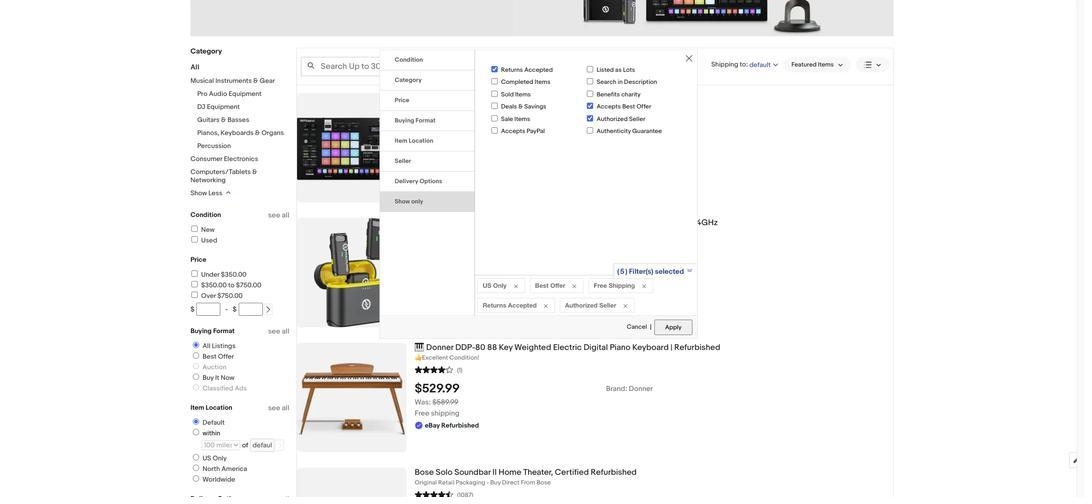 Task type: locate. For each thing, give the bounding box(es) containing it.
1 vertical spatial equipment
[[207, 103, 240, 111]]

1 horizontal spatial show
[[395, 198, 410, 206]]

production
[[498, 93, 539, 103]]

buying left $527.99
[[395, 117, 414, 125]]

Default radio
[[193, 419, 199, 425]]

0 vertical spatial all
[[191, 63, 199, 72]]

1 ebay refurbished from the top
[[425, 139, 479, 148]]

2 see all from the top
[[268, 327, 289, 336]]

donner up 👍excellent
[[426, 343, 454, 353]]

1 horizontal spatial all
[[203, 342, 211, 350]]

1 vertical spatial authorized seller
[[565, 302, 617, 309]]

authorized
[[597, 115, 628, 123], [565, 302, 598, 309]]

1 horizontal spatial category
[[395, 76, 422, 84]]

0 vertical spatial show
[[191, 189, 207, 197]]

0 horizontal spatial item
[[191, 404, 204, 412]]

authorized seller down accepts best offer
[[597, 115, 646, 123]]

item up default radio
[[191, 404, 204, 412]]

- down over $750.00 on the left bottom of page
[[225, 305, 228, 314]]

free down was:
[[415, 409, 430, 418]]

all for best offer
[[282, 327, 289, 336]]

donner inside 🎹 donner ddp-80 88 key weighted electric digital piano keyboard | refurbished 👍excellent condition!
[[426, 343, 454, 353]]

$ left maximum value text box
[[233, 305, 237, 314]]

bose up original
[[415, 468, 434, 478]]

us only
[[483, 282, 507, 290], [203, 455, 227, 463]]

donner inside brand: donner was: $589.99 free shipping
[[629, 384, 653, 394]]

3 ebay from the top
[[425, 422, 440, 430]]

condition
[[395, 56, 423, 64], [191, 211, 221, 219]]

2 brand: from the top
[[606, 384, 628, 394]]

all right the "all listings" option
[[203, 342, 211, 350]]

0 vertical spatial buy
[[203, 374, 214, 382]]

2 vertical spatial ebay
[[425, 422, 440, 430]]

1 horizontal spatial us only
[[483, 282, 507, 290]]

item up the delivery at the top left of page
[[395, 137, 408, 145]]

1 horizontal spatial format
[[416, 117, 436, 125]]

1 vertical spatial location
[[206, 404, 232, 412]]

0 horizontal spatial buying format
[[191, 327, 235, 335]]

2 vertical spatial best
[[203, 353, 217, 361]]

see all
[[268, 211, 289, 220], [268, 327, 289, 336], [268, 404, 289, 413]]

items up the "deals & savings"
[[515, 91, 531, 98]]

soundbar
[[455, 468, 491, 478]]

0 vertical spatial offer
[[637, 103, 652, 111]]

0 vertical spatial brand:
[[606, 127, 628, 136]]

& down electronics at the left of the page
[[252, 168, 257, 176]]

auction link
[[189, 363, 228, 372]]

0 vertical spatial donner
[[426, 343, 454, 353]]

ddp-
[[456, 343, 475, 353]]

& left gear
[[253, 77, 258, 85]]

1 vertical spatial buy
[[491, 479, 501, 487]]

3 all from the top
[[282, 404, 289, 413]]

classified ads link
[[189, 385, 249, 393]]

close image
[[686, 55, 693, 62]]

2 vertical spatial items
[[515, 115, 531, 123]]

$ down over $750.00 option
[[191, 305, 195, 314]]

seller down free shipping
[[600, 302, 617, 309]]

1 vertical spatial see all
[[268, 327, 289, 336]]

0 vertical spatial see all
[[268, 211, 289, 220]]

see all button for best offer
[[268, 327, 289, 336]]

cancel
[[627, 323, 647, 331]]

buying format up 114
[[395, 117, 436, 125]]

$750.00 down $350.00 to $750.00
[[217, 292, 243, 300]]

0 vertical spatial free
[[594, 282, 607, 290]]

dj
[[197, 103, 205, 111]]

accepted up weighted
[[508, 302, 537, 309]]

pro
[[197, 90, 208, 98]]

items up accepts paypal
[[515, 115, 531, 123]]

0 vertical spatial $350.00
[[221, 271, 247, 279]]

1 vertical spatial items
[[515, 91, 531, 98]]

category
[[191, 47, 222, 56], [395, 76, 422, 84]]

Maximum Value text field
[[239, 303, 263, 316]]

114
[[415, 127, 424, 136]]

2 horizontal spatial best
[[623, 103, 635, 111]]

show inside tab list
[[395, 198, 410, 206]]

format up 114
[[416, 117, 436, 125]]

benefits
[[597, 91, 620, 98]]

2 vertical spatial see all button
[[268, 404, 289, 413]]

guitars & basses link
[[197, 116, 249, 124]]

ebay refurbished for $527.99
[[425, 139, 479, 148]]

88
[[487, 343, 497, 353]]

item
[[395, 137, 408, 145], [191, 404, 204, 412]]

1 vertical spatial item location
[[191, 404, 232, 412]]

1 vertical spatial offer
[[551, 282, 566, 290]]

1 horizontal spatial donner
[[629, 384, 653, 394]]

refurbished up original retail packaging - buy direct from bose text box
[[591, 468, 637, 478]]

1 horizontal spatial $
[[233, 305, 237, 314]]

worldwide link
[[189, 476, 237, 484]]

returns up completed
[[501, 66, 523, 74]]

1 vertical spatial best
[[535, 282, 549, 290]]

show left only
[[395, 198, 410, 206]]

2 vertical spatial all
[[282, 404, 289, 413]]

1 brand: from the top
[[606, 127, 628, 136]]

over $750.00
[[201, 292, 243, 300]]

583
[[528, 62, 540, 70]]

all for all musical instruments & gear pro audio equipment dj equipment guitars & basses pianos, keyboards & organs percussion consumer electronics computers/tablets & networking show less
[[191, 63, 199, 72]]

only
[[411, 198, 423, 206]]

north america link
[[189, 465, 249, 473]]

2 $ from the left
[[233, 305, 237, 314]]

0 horizontal spatial price
[[191, 256, 206, 264]]

roland
[[415, 93, 441, 103], [629, 127, 652, 136]]

used
[[201, 236, 217, 245]]

listings
[[212, 342, 236, 350]]

0 vertical spatial best offer
[[535, 282, 566, 290]]

0 horizontal spatial buying
[[191, 327, 212, 335]]

under $350.00 link
[[190, 271, 247, 279]]

1 vertical spatial us only
[[203, 455, 227, 463]]

0 vertical spatial roland
[[415, 93, 441, 103]]

all inside all musical instruments & gear pro audio equipment dj equipment guitars & basses pianos, keyboards & organs percussion consumer electronics computers/tablets & networking show less
[[191, 63, 199, 72]]

- right packaging
[[487, 479, 489, 487]]

buying up the "all listings" option
[[191, 327, 212, 335]]

now
[[221, 374, 235, 382]]

buy left it
[[203, 374, 214, 382]]

2 see all button from the top
[[268, 327, 289, 336]]

tab list
[[380, 50, 475, 212]]

returns accepted up completed items
[[501, 66, 553, 74]]

in
[[618, 78, 623, 86]]

buy down ii
[[491, 479, 501, 487]]

authorized up authenticity
[[597, 115, 628, 123]]

$350.00 up to
[[221, 271, 247, 279]]

2 see from the top
[[268, 327, 280, 336]]

show
[[191, 189, 207, 197], [395, 198, 410, 206]]

accepts down benefits
[[597, 103, 621, 111]]

$527.99
[[415, 110, 459, 125]]

ads
[[235, 385, 247, 393]]

buying format up all listings link in the left bottom of the page
[[191, 327, 235, 335]]

theater,
[[523, 468, 553, 478]]

brand: inside brand: donner was: $589.99 free shipping
[[606, 384, 628, 394]]

roland down top rated plus
[[629, 127, 652, 136]]

see all for used
[[268, 211, 289, 220]]

home
[[499, 468, 522, 478]]

go image
[[276, 443, 283, 449]]

1 vertical spatial condition
[[191, 211, 221, 219]]

Authorized Seller checkbox
[[587, 115, 594, 121]]

1 ebay from the top
[[425, 139, 440, 148]]

accepts paypal
[[501, 127, 545, 135]]

see all for best offer
[[268, 327, 289, 336]]

Listed as Lots checkbox
[[587, 66, 594, 72]]

charity
[[622, 91, 641, 98]]

authenticity guarantee
[[597, 127, 662, 135]]

refurbished down lark at the left top of the page
[[442, 253, 479, 261]]

1 all from the top
[[282, 211, 289, 220]]

item inside tab list
[[395, 137, 408, 145]]

from
[[521, 479, 535, 487]]

2 ebay from the top
[[425, 253, 440, 261]]

percussion
[[197, 142, 231, 150]]

0 horizontal spatial $
[[191, 305, 195, 314]]

0 horizontal spatial -
[[225, 305, 228, 314]]

Benefits charity checkbox
[[587, 91, 594, 97]]

1 vertical spatial see
[[268, 327, 280, 336]]

category up $527.99
[[395, 76, 422, 84]]

Buy It Now radio
[[193, 374, 199, 380]]

114 watching
[[415, 127, 456, 136]]

equipment up guitars & basses link
[[207, 103, 240, 111]]

3 see all from the top
[[268, 404, 289, 413]]

ebay refurbished down shipping at the left bottom
[[425, 422, 479, 430]]

solo
[[436, 468, 453, 478]]

0 horizontal spatial free
[[415, 409, 430, 418]]

3 ebay refurbished from the top
[[425, 422, 479, 430]]

show inside all musical instruments & gear pro audio equipment dj equipment guitars & basses pianos, keyboards & organs percussion consumer electronics computers/tablets & networking show less
[[191, 189, 207, 197]]

piano
[[610, 343, 631, 353]]

0 vertical spatial accepts
[[597, 103, 621, 111]]

0 horizontal spatial all
[[191, 63, 199, 72]]

1 see all button from the top
[[268, 211, 289, 220]]

Classified Ads radio
[[193, 385, 199, 391]]

$750.00 right to
[[236, 281, 261, 289]]

bose down theater,
[[537, 479, 551, 487]]

ebay refurbished down lark at the left top of the page
[[425, 253, 479, 261]]

Under $350.00 checkbox
[[192, 271, 198, 277]]

delivery options
[[395, 178, 443, 185]]

1 see all from the top
[[268, 211, 289, 220]]

all
[[282, 211, 289, 220], [282, 327, 289, 336], [282, 404, 289, 413]]

buying
[[395, 117, 414, 125], [191, 327, 212, 335]]

2 all from the top
[[282, 327, 289, 336]]

brand: for donner
[[606, 384, 628, 394]]

default text field
[[250, 439, 274, 452]]

1 horizontal spatial buying
[[395, 117, 414, 125]]

ebay down shipping at the left bottom
[[425, 422, 440, 430]]

1 horizontal spatial item
[[395, 137, 408, 145]]

within
[[203, 429, 221, 438]]

4.5 out of 5 stars image
[[415, 490, 454, 497]]

$350.00 up over $750.00 "link"
[[201, 281, 227, 289]]

3 see all button from the top
[[268, 404, 289, 413]]

ebay
[[425, 139, 440, 148], [425, 253, 440, 261], [425, 422, 440, 430]]

1 see from the top
[[268, 211, 280, 220]]

under
[[201, 271, 220, 279]]

1 horizontal spatial accepts
[[597, 103, 621, 111]]

authorized seller down free shipping
[[565, 302, 617, 309]]

Original Retail Packaging - Buy Direct From Bose text field
[[415, 479, 894, 487]]

location
[[409, 137, 434, 145], [206, 404, 232, 412]]

equipment down instruments
[[229, 90, 262, 98]]

see
[[268, 211, 280, 220], [268, 327, 280, 336], [268, 404, 280, 413]]

items for sale items
[[515, 115, 531, 123]]

ebay refurbished for $529.99
[[425, 422, 479, 430]]

refurbished inside bose solo soundbar ii home theater, certified refurbished original retail packaging - buy direct from bose
[[591, 468, 637, 478]]

seller up the delivery at the top left of page
[[395, 157, 411, 165]]

US Only radio
[[193, 455, 199, 461]]

location inside tab list
[[409, 137, 434, 145]]

0 vertical spatial equipment
[[229, 90, 262, 98]]

0 horizontal spatial roland
[[415, 93, 441, 103]]

1 vertical spatial buying format
[[191, 327, 235, 335]]

1 $ from the left
[[191, 305, 195, 314]]

location up default
[[206, 404, 232, 412]]

bose
[[415, 468, 434, 478], [537, 479, 551, 487]]

0 vertical spatial items
[[535, 78, 551, 86]]

0 vertical spatial format
[[416, 117, 436, 125]]

returns up 88
[[483, 302, 507, 309]]

roland up $527.99
[[415, 93, 441, 103]]

sold
[[501, 91, 514, 98]]

0 horizontal spatial show
[[191, 189, 207, 197]]

0 vertical spatial item location
[[395, 137, 434, 145]]

returns accepted
[[501, 66, 553, 74], [483, 302, 537, 309]]

1 horizontal spatial location
[[409, 137, 434, 145]]

sale
[[501, 115, 513, 123]]

item location inside tab list
[[395, 137, 434, 145]]

direct
[[502, 479, 520, 487]]

0 vertical spatial returns
[[501, 66, 523, 74]]

2 horizontal spatial offer
[[637, 103, 652, 111]]

1 horizontal spatial buying format
[[395, 117, 436, 125]]

see all button
[[268, 211, 289, 220], [268, 327, 289, 336], [268, 404, 289, 413]]

accepts down sale items
[[501, 127, 526, 135]]

1 vertical spatial best offer
[[203, 353, 234, 361]]

show less button
[[191, 189, 231, 197]]

1 vertical spatial all
[[282, 327, 289, 336]]

pianos,
[[197, 129, 219, 137]]

bose solo soundbar ii home theater, certified refurbished link
[[415, 468, 894, 478]]

0 vertical spatial only
[[493, 282, 507, 290]]

brand: down piano
[[606, 384, 628, 394]]

3 see from the top
[[268, 404, 280, 413]]

0 vertical spatial bose
[[415, 468, 434, 478]]

brand: donner was: $589.99 free shipping
[[415, 384, 653, 418]]

authorized down free shipping
[[565, 302, 598, 309]]

only
[[493, 282, 507, 290], [213, 455, 227, 463]]

ebay down hollyland
[[425, 253, 440, 261]]

0 vertical spatial $750.00
[[236, 281, 261, 289]]

0 vertical spatial item
[[395, 137, 408, 145]]

returns accepted up key
[[483, 302, 537, 309]]

1 horizontal spatial price
[[395, 97, 410, 104]]

format up listings
[[213, 327, 235, 335]]

donner down 👍excellent condition! text field
[[629, 384, 653, 394]]

free left shipping
[[594, 282, 607, 290]]

1 horizontal spatial buy
[[491, 479, 501, 487]]

location down 114
[[409, 137, 434, 145]]

all for used
[[282, 211, 289, 220]]

seller up authenticity guarantee
[[629, 115, 646, 123]]

all up musical
[[191, 63, 199, 72]]

1 horizontal spatial bose
[[537, 479, 551, 487]]

0 vertical spatial location
[[409, 137, 434, 145]]

2 vertical spatial ebay refurbished
[[425, 422, 479, 430]]

accepted up completed items
[[525, 66, 553, 74]]

show down networking
[[191, 189, 207, 197]]

was:
[[415, 398, 431, 407]]

0 vertical spatial condition
[[395, 56, 423, 64]]

noise
[[594, 218, 616, 228]]

weighted
[[515, 343, 552, 353]]

keyboard
[[633, 343, 669, 353]]

2 vertical spatial seller
[[600, 302, 617, 309]]

Worldwide radio
[[193, 476, 199, 482]]

item location down 114
[[395, 137, 434, 145]]

refurbished right the |
[[675, 343, 721, 353]]

1 horizontal spatial us
[[483, 282, 492, 290]]

0 vertical spatial see all button
[[268, 211, 289, 220]]

items down 583 results
[[535, 78, 551, 86]]

category up musical
[[191, 47, 222, 56]]

All Listings radio
[[193, 342, 199, 348]]

1
[[493, 93, 496, 103]]

refurbished up accepts best offer checkbox
[[567, 93, 613, 103]]

organs
[[262, 129, 284, 137]]

1 vertical spatial bose
[[537, 479, 551, 487]]

0 vertical spatial see
[[268, 211, 280, 220]]

ebay refurbished down watching
[[425, 139, 479, 148]]

0 vertical spatial -
[[225, 305, 228, 314]]

delivery
[[395, 178, 418, 185]]

brand: down top
[[606, 127, 628, 136]]

1 vertical spatial authorized
[[565, 302, 598, 309]]

0 horizontal spatial us only
[[203, 455, 227, 463]]

0 vertical spatial ebay refurbished
[[425, 139, 479, 148]]

1 vertical spatial category
[[395, 76, 422, 84]]

item location up default
[[191, 404, 232, 412]]

1 vertical spatial show
[[395, 198, 410, 206]]

- inside bose solo soundbar ii home theater, certified refurbished original retail packaging - buy direct from bose
[[487, 479, 489, 487]]

lark
[[452, 218, 468, 228]]

ebay down 114 watching
[[425, 139, 440, 148]]

selected
[[655, 267, 684, 277]]

lavalier
[[515, 218, 544, 228]]



Task type: describe. For each thing, give the bounding box(es) containing it.
search
[[597, 78, 617, 86]]

tab list containing condition
[[380, 50, 475, 212]]

ebay for $529.99
[[425, 422, 440, 430]]

watching
[[426, 127, 456, 136]]

0 horizontal spatial location
[[206, 404, 232, 412]]

see for best offer
[[268, 327, 280, 336]]

North America radio
[[193, 465, 199, 471]]

0 vertical spatial authorized seller
[[597, 115, 646, 123]]

0 vertical spatial price
[[395, 97, 410, 104]]

& down production
[[519, 103, 523, 111]]

pianos, keyboards & organs link
[[197, 129, 284, 137]]

656ft
[[668, 218, 688, 228]]

0 vertical spatial authorized
[[597, 115, 628, 123]]

( 5 ) filter(s) selected
[[618, 267, 684, 277]]

used link
[[190, 236, 217, 245]]

Auction radio
[[193, 363, 199, 370]]

0 horizontal spatial offer
[[218, 353, 234, 361]]

results
[[541, 62, 564, 70]]

see all button for used
[[268, 211, 289, 220]]

over $750.00 link
[[190, 292, 243, 300]]

1 horizontal spatial condition
[[395, 56, 423, 64]]

0 horizontal spatial category
[[191, 47, 222, 56]]

Deals & Savings checkbox
[[492, 103, 498, 109]]

hollyland
[[415, 218, 450, 228]]

hollyland lark m1 wireless lavalier microphone, noise cancellation 656ft 2.4ghz image
[[314, 218, 390, 328]]

1 vertical spatial accepted
[[508, 302, 537, 309]]

options
[[420, 178, 443, 185]]

Over $750.00 checkbox
[[192, 292, 198, 298]]

accepts for accepts best offer
[[597, 103, 621, 111]]

completed
[[501, 78, 534, 86]]

accepts best offer
[[597, 103, 652, 111]]

rated
[[628, 113, 648, 122]]

Minimum Value text field
[[196, 303, 221, 316]]

benefits charity
[[597, 91, 641, 98]]

👍excellent
[[415, 354, 448, 362]]

buying format inside tab list
[[395, 117, 436, 125]]

items for completed items
[[535, 78, 551, 86]]

Returns Accepted checkbox
[[492, 66, 498, 72]]

0 horizontal spatial bose
[[415, 468, 434, 478]]

2.4ghz
[[690, 218, 718, 228]]

musical instruments & gear link
[[191, 77, 275, 85]]

musical
[[191, 77, 214, 85]]

Accepts PayPal checkbox
[[492, 127, 498, 134]]

Sold Items checkbox
[[492, 91, 498, 97]]

1 horizontal spatial roland
[[629, 127, 652, 136]]

ii
[[493, 468, 497, 478]]

wireless
[[481, 218, 513, 228]]

all for all listings
[[203, 342, 211, 350]]

verselab
[[443, 93, 476, 103]]

roland verselab mv-1 production studio refurbished image
[[297, 93, 407, 203]]

cancellation
[[618, 218, 666, 228]]

4 out of 5 stars image
[[415, 365, 454, 374]]

listed
[[597, 66, 614, 74]]

completed items
[[501, 78, 551, 86]]

brand: for roland
[[606, 127, 628, 136]]

1 vertical spatial format
[[213, 327, 235, 335]]

studio
[[541, 93, 566, 103]]

over
[[201, 292, 216, 300]]

0 vertical spatial returns accepted
[[501, 66, 553, 74]]

1 vertical spatial only
[[213, 455, 227, 463]]

donner for 🎹
[[426, 343, 454, 353]]

hollyland lark m1 wireless lavalier microphone, noise cancellation 656ft 2.4ghz link
[[415, 218, 894, 228]]

refurbished down shipping at the left bottom
[[442, 422, 479, 430]]

sale items
[[501, 115, 531, 123]]

top rated plus
[[615, 113, 663, 122]]

0 vertical spatial us only
[[483, 282, 507, 290]]

consumer electronics link
[[191, 155, 258, 163]]

new link
[[190, 226, 215, 234]]

sold items
[[501, 91, 531, 98]]

1 vertical spatial $350.00
[[201, 281, 227, 289]]

$350.00 to $750.00 checkbox
[[192, 281, 198, 288]]

Search in Description checkbox
[[587, 78, 594, 85]]

under $350.00
[[201, 271, 247, 279]]

savings
[[525, 103, 547, 111]]

0 vertical spatial accepted
[[525, 66, 553, 74]]

1 vertical spatial returns accepted
[[483, 302, 537, 309]]

Sale Items checkbox
[[492, 115, 498, 121]]

m1
[[469, 218, 479, 228]]

Apply submit
[[655, 320, 693, 335]]

items for sold items
[[515, 91, 531, 98]]

submit price range image
[[265, 306, 272, 313]]

packaging
[[456, 479, 485, 487]]

🎹 donner ddp-80 88 key weighted electric digital piano keyboard | refurbished 👍excellent condition!
[[415, 343, 721, 362]]

🎹 donner ddp-80 88 key weighted electric digital piano keyboard | refurbished link
[[415, 343, 894, 353]]

buy it now link
[[189, 374, 236, 382]]

$ for maximum value text box
[[233, 305, 237, 314]]

roland verselab mv-1 production studio refurbished link
[[415, 93, 894, 103]]

networking
[[191, 176, 226, 184]]

Accepts Best Offer checkbox
[[587, 103, 594, 109]]

bose solo soundbar ii home theater, certified refurbished image
[[297, 482, 407, 497]]

0 horizontal spatial condition
[[191, 211, 221, 219]]

all musical instruments & gear pro audio equipment dj equipment guitars & basses pianos, keyboards & organs percussion consumer electronics computers/tablets & networking show less
[[191, 63, 284, 197]]

refurbished down watching
[[442, 139, 479, 148]]

Best Offer radio
[[193, 353, 199, 359]]

$589.99
[[433, 398, 459, 407]]

ebay for $527.99
[[425, 139, 440, 148]]

new
[[201, 226, 215, 234]]

1 vertical spatial buying
[[191, 327, 212, 335]]

0 horizontal spatial seller
[[395, 157, 411, 165]]

[object undefined] image
[[606, 113, 663, 122]]

1 vertical spatial price
[[191, 256, 206, 264]]

to
[[228, 281, 235, 289]]

0 horizontal spatial us
[[203, 455, 211, 463]]

listed as lots
[[597, 66, 635, 74]]

buy inside bose solo soundbar ii home theater, certified refurbished original retail packaging - buy direct from bose
[[491, 479, 501, 487]]

👍Excellent Condition! text field
[[415, 354, 894, 362]]

condition!
[[450, 354, 480, 362]]

Used checkbox
[[192, 236, 198, 243]]

)
[[626, 267, 628, 277]]

cancel button
[[627, 320, 648, 336]]

🎹 donner ddp-80 88 key weighted electric digital piano keyboard | refurbished image
[[297, 343, 407, 453]]

5
[[621, 267, 625, 277]]

1 vertical spatial returns
[[483, 302, 507, 309]]

consumer
[[191, 155, 222, 163]]

within radio
[[193, 429, 199, 436]]

donner for brand:
[[629, 384, 653, 394]]

shipping
[[431, 409, 460, 418]]

$ for minimum value text field
[[191, 305, 195, 314]]

🎹
[[415, 343, 425, 353]]

computers/tablets
[[191, 168, 251, 176]]

(
[[618, 267, 620, 277]]

$529.99
[[415, 382, 460, 397]]

electronics
[[224, 155, 258, 163]]

Authenticity Guarantee checkbox
[[587, 127, 594, 134]]

microphone,
[[545, 218, 593, 228]]

2 horizontal spatial seller
[[629, 115, 646, 123]]

1 horizontal spatial offer
[[551, 282, 566, 290]]

New checkbox
[[192, 226, 198, 232]]

see for used
[[268, 211, 280, 220]]

free inside brand: donner was: $589.99 free shipping
[[415, 409, 430, 418]]

us only link
[[189, 455, 229, 463]]

basses
[[228, 116, 249, 124]]

0 horizontal spatial buy
[[203, 374, 214, 382]]

north america
[[203, 465, 247, 473]]

0 vertical spatial best
[[623, 103, 635, 111]]

deals & savings
[[501, 103, 547, 111]]

dj equipment link
[[197, 103, 240, 111]]

& left the "organs" at the left
[[255, 129, 260, 137]]

1 vertical spatial $750.00
[[217, 292, 243, 300]]

computers/tablets & networking link
[[191, 168, 257, 184]]

2 ebay refurbished from the top
[[425, 253, 479, 261]]

refurbished inside 🎹 donner ddp-80 88 key weighted electric digital piano keyboard | refurbished 👍excellent condition!
[[675, 343, 721, 353]]

0 vertical spatial buying
[[395, 117, 414, 125]]

format inside tab list
[[416, 117, 436, 125]]

0 horizontal spatial best offer
[[203, 353, 234, 361]]

brand: roland
[[606, 127, 652, 136]]

0 horizontal spatial item location
[[191, 404, 232, 412]]

electric
[[553, 343, 582, 353]]

all listings
[[203, 342, 236, 350]]

instruments
[[216, 77, 252, 85]]

lots
[[623, 66, 635, 74]]

1 horizontal spatial seller
[[600, 302, 617, 309]]

|
[[671, 343, 673, 353]]

description
[[624, 78, 657, 86]]

Completed Items checkbox
[[492, 78, 498, 85]]

accepts for accepts paypal
[[501, 127, 526, 135]]

auction
[[203, 363, 227, 372]]

& down dj equipment link
[[221, 116, 226, 124]]

default
[[203, 419, 225, 427]]

less
[[209, 189, 223, 197]]



Task type: vqa. For each thing, say whether or not it's contained in the screenshot.
THE NEW in the New link
no



